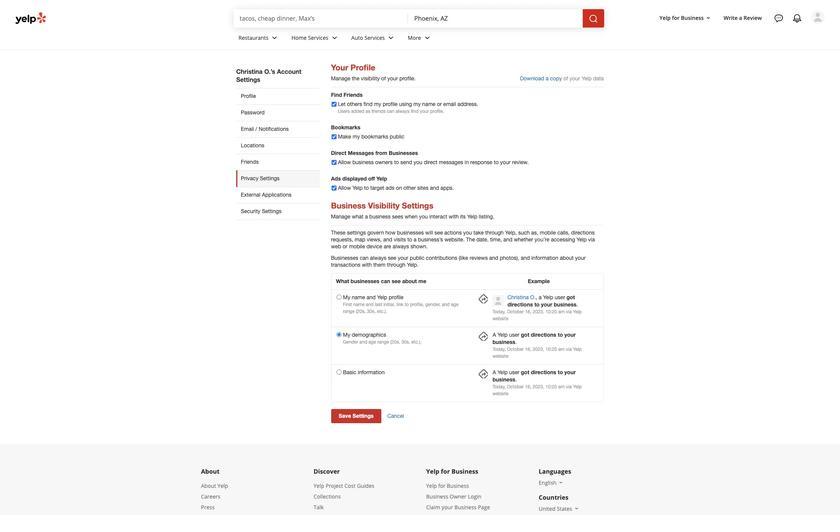 Task type: describe. For each thing, give the bounding box(es) containing it.
example
[[528, 278, 550, 285]]

30s, inside my name and yelp profile first name and last initial, link to profile, gender, and age range (20s, 30s, etc.).
[[367, 309, 376, 314]]

with inside businesses can always see your public contributions (like reviews and photos), and information about your transactions with them through yelp.
[[362, 262, 372, 268]]

locations
[[241, 142, 264, 149]]

and right sites
[[430, 185, 439, 191]]

english button
[[539, 480, 564, 487]]

visits
[[394, 237, 406, 243]]

make my bookmarks public
[[338, 134, 405, 140]]

my name and yelp profile first name and last initial, link to profile, gender, and age range (20s, 30s, etc.).
[[343, 295, 459, 314]]

settings for privacy settings
[[260, 175, 280, 182]]

visibility
[[361, 75, 380, 82]]

let others find my profile using my name or email address. users added as friends can always find your profile.
[[338, 101, 478, 114]]

business visibility settings manage what a business sees when you interact with its yelp listing.
[[331, 201, 495, 220]]

others
[[347, 101, 362, 107]]

map
[[355, 237, 365, 243]]

response
[[471, 159, 493, 165]]

2 horizontal spatial my
[[414, 101, 421, 107]]

christina o. ,  a yelp user
[[508, 295, 567, 301]]

1 16, from the top
[[525, 309, 532, 315]]

services for home services
[[308, 34, 329, 41]]

for inside button
[[672, 14, 680, 21]]

link
[[397, 302, 404, 308]]

got for basic information
[[521, 369, 530, 376]]

a inside these settings govern how businesses will see actions you take through yelp, such as, mobile calls, directions requests, map views, and visits to a business's website. the date, time, and whether you're accessing yelp via web or mobile device are always shown.
[[414, 237, 417, 243]]

your inside let others find my profile using my name or email address. users added as friends can always find your profile.
[[420, 109, 429, 114]]

october for my demographics
[[507, 347, 524, 352]]

data
[[594, 75, 604, 82]]

bookmarks
[[362, 134, 388, 140]]

businesses can always see your public contributions (like reviews and photos), and information about your transactions with them through yelp.
[[331, 255, 586, 268]]

2023, for basic information
[[533, 384, 545, 390]]

sees
[[392, 214, 403, 220]]

govern
[[368, 230, 384, 236]]

about for about yelp careers press
[[201, 483, 216, 490]]

a yelp user for basic information
[[493, 370, 521, 376]]

about yelp link
[[201, 483, 228, 490]]

1 horizontal spatial my
[[374, 101, 381, 107]]

0 horizontal spatial mobile
[[349, 244, 365, 250]]

address.
[[458, 101, 478, 107]]

gender,
[[426, 302, 441, 308]]

locations link
[[236, 138, 320, 154]]

always inside businesses can always see your public contributions (like reviews and photos), and information about your transactions with them through yelp.
[[370, 255, 387, 261]]

2 vertical spatial name
[[353, 302, 365, 308]]

24 chevron down v2 image for home services
[[330, 33, 339, 42]]

0 horizontal spatial yelp for business
[[426, 468, 479, 476]]

yelp inside yelp project cost guides collections talk
[[314, 483, 324, 490]]

requests,
[[331, 237, 353, 243]]

0 horizontal spatial friends
[[241, 159, 259, 165]]

search image
[[589, 14, 598, 23]]

manage inside business visibility settings manage what a business sees when you interact with its yelp listing.
[[331, 214, 351, 220]]

user for basic information
[[509, 370, 520, 376]]

contributions
[[426, 255, 458, 261]]

restaurants
[[239, 34, 269, 41]]

yelp inside button
[[660, 14, 671, 21]]

1 website from the top
[[493, 316, 509, 322]]

today, for basic information
[[493, 384, 506, 390]]

can inside businesses can always see your public contributions (like reviews and photos), and information about your transactions with them through yelp.
[[360, 255, 369, 261]]

0 vertical spatial businesses
[[389, 150, 418, 156]]

privacy
[[241, 175, 259, 182]]

and up last in the left of the page
[[367, 295, 376, 301]]

settings for security settings
[[262, 208, 282, 214]]

copy
[[550, 75, 562, 82]]

auto
[[352, 34, 363, 41]]

target
[[371, 185, 384, 191]]

a yelp user for my demographics
[[493, 332, 521, 338]]

always inside these settings govern how businesses will see actions you take through yelp, such as, mobile calls, directions requests, map views, and visits to a business's website. the date, time, and whether you're accessing yelp via web or mobile device are always shown.
[[393, 244, 409, 250]]

business inside business visibility settings manage what a business sees when you interact with its yelp listing.
[[370, 214, 391, 220]]

christina o. image
[[493, 295, 504, 307]]

1 october from the top
[[507, 309, 524, 315]]

0 horizontal spatial profile
[[241, 93, 256, 99]]

user for my demographics
[[509, 332, 520, 338]]

cancel link
[[388, 413, 404, 420]]

today, october 16, 2023, 10:20 am via yelp website for basic information
[[493, 384, 582, 397]]

10:20 for my demographics
[[546, 347, 557, 352]]

press
[[201, 504, 215, 511]]

2 vertical spatial can
[[381, 278, 390, 285]]

yelp inside business visibility settings manage what a business sees when you interact with its yelp listing.
[[467, 214, 478, 220]]

10:20 for basic information
[[546, 384, 557, 390]]

settings inside christina o.'s account settings
[[236, 76, 260, 83]]

on
[[396, 185, 402, 191]]

allow for allow business owners to send you direct messages in response to your review.
[[338, 159, 351, 165]]

am for my demographics
[[559, 347, 565, 352]]

write
[[724, 14, 738, 21]]

save
[[339, 413, 351, 419]]

and inside my demographics gender and age range (20s, 30s, etc.).
[[360, 340, 367, 345]]

yelp inside these settings govern how businesses will see actions you take through yelp, such as, mobile calls, directions requests, map views, and visits to a business's website. the date, time, and whether you're accessing yelp via web or mobile device are always shown.
[[577, 237, 587, 243]]

yelp inside about yelp careers press
[[218, 483, 228, 490]]

these settings govern how businesses will see actions you take through yelp, such as, mobile calls, directions requests, map views, and visits to a business's website. the date, time, and whether you're accessing yelp via web or mobile device are always shown.
[[331, 230, 595, 250]]

website for my demographics
[[493, 354, 509, 359]]

Find text field
[[240, 14, 402, 23]]

more link
[[402, 28, 438, 50]]

other
[[404, 185, 416, 191]]

careers
[[201, 493, 220, 501]]

apps.
[[441, 185, 454, 191]]

0 vertical spatial public
[[390, 134, 405, 140]]

of for copy
[[564, 75, 568, 82]]

october for basic information
[[507, 384, 524, 390]]

ads
[[386, 185, 395, 191]]

transactions
[[331, 262, 361, 268]]

1 horizontal spatial mobile
[[540, 230, 556, 236]]

email
[[444, 101, 456, 107]]

basic
[[343, 370, 356, 376]]

0 vertical spatial friends
[[344, 92, 363, 98]]

none field "find"
[[240, 14, 402, 23]]

when
[[405, 214, 418, 220]]

take
[[474, 230, 484, 236]]

save settings
[[339, 413, 374, 419]]

16, for basic information
[[525, 384, 532, 390]]

device
[[367, 244, 382, 250]]

the
[[466, 237, 475, 243]]

applications
[[262, 192, 292, 198]]

security settings
[[241, 208, 282, 214]]

email / notifications link
[[236, 121, 320, 138]]

with inside business visibility settings manage what a business sees when you interact with its yelp listing.
[[449, 214, 459, 220]]

1 vertical spatial for
[[441, 468, 450, 476]]

0 horizontal spatial my
[[353, 134, 360, 140]]

can inside let others find my profile using my name or email address. users added as friends can always find your profile.
[[387, 109, 395, 114]]

0 horizontal spatial find
[[364, 101, 373, 107]]

press link
[[201, 504, 215, 511]]

allow yelp to target ads on other sites and apps.
[[338, 185, 454, 191]]

a right ,
[[539, 295, 542, 301]]

user actions element
[[654, 10, 836, 57]]

email
[[241, 126, 254, 132]]

owner
[[450, 493, 467, 501]]

what businesses can see about me
[[336, 278, 427, 285]]

send
[[401, 159, 412, 165]]

download a copy of your yelp data
[[520, 75, 604, 82]]

first
[[343, 302, 352, 308]]

notifications image
[[793, 14, 802, 23]]

home services link
[[286, 28, 345, 50]]

age inside my demographics gender and age range (20s, 30s, etc.).
[[369, 340, 376, 345]]

gender
[[343, 340, 358, 345]]

got directions to your business for basic information
[[493, 369, 576, 383]]

and left last in the left of the page
[[366, 302, 374, 308]]

profile. inside let others find my profile using my name or email address. users added as friends can always find your profile.
[[430, 109, 444, 114]]

for inside "yelp for business business owner login claim your business page"
[[438, 483, 446, 490]]

business inside business visibility settings manage what a business sees when you interact with its yelp listing.
[[331, 201, 366, 211]]

or inside these settings govern how businesses will see actions you take through yelp, such as, mobile calls, directions requests, map views, and visits to a business's website. the date, time, and whether you're accessing yelp via web or mobile device are always shown.
[[343, 244, 348, 250]]

your inside "got directions to your business ."
[[541, 301, 553, 308]]

security
[[241, 208, 261, 214]]

claim your business page link
[[426, 504, 490, 511]]

talk link
[[314, 504, 324, 511]]

account
[[277, 68, 302, 75]]

interact
[[430, 214, 448, 220]]

business inside button
[[681, 14, 704, 21]]

make
[[338, 134, 351, 140]]

through inside businesses can always see your public contributions (like reviews and photos), and information about your transactions with them through yelp.
[[387, 262, 406, 268]]

information inside businesses can always see your public contributions (like reviews and photos), and information about your transactions with them through yelp.
[[532, 255, 559, 261]]

as
[[366, 109, 371, 114]]

directions inside "got directions to your business ."
[[508, 301, 533, 308]]

businesses inside these settings govern how businesses will see actions you take through yelp, such as, mobile calls, directions requests, map views, and visits to a business's website. the date, time, and whether you're accessing yelp via web or mobile device are always shown.
[[397, 230, 424, 236]]

allow for allow yelp to target ads on other sites and apps.
[[338, 185, 351, 191]]

photos),
[[500, 255, 520, 261]]

range inside my name and yelp profile first name and last initial, link to profile, gender, and age range (20s, 30s, etc.).
[[343, 309, 355, 314]]

yelp for business link
[[426, 483, 469, 490]]

see for public
[[388, 255, 397, 261]]

find friends
[[331, 92, 363, 98]]

0 vertical spatial user
[[555, 295, 565, 301]]

o.'s
[[264, 68, 275, 75]]

profile,
[[410, 302, 424, 308]]

external applications
[[241, 192, 292, 198]]

0 horizontal spatial information
[[358, 370, 385, 376]]

its
[[460, 214, 466, 220]]

bookmarks
[[331, 124, 361, 131]]

1 10:20 from the top
[[546, 309, 557, 315]]



Task type: vqa. For each thing, say whether or not it's contained in the screenshot.


Task type: locate. For each thing, give the bounding box(es) containing it.
3 24 chevron down v2 image from the left
[[387, 33, 396, 42]]

christina left o.
[[508, 295, 529, 301]]

0 horizontal spatial or
[[343, 244, 348, 250]]

about left me
[[402, 278, 417, 285]]

manage down your
[[331, 75, 351, 82]]

1 vertical spatial see
[[388, 255, 397, 261]]

16 chevron down v2 image down languages
[[558, 480, 564, 486]]

1 horizontal spatial none field
[[415, 14, 577, 23]]

about
[[560, 255, 574, 261], [402, 278, 417, 285]]

3 10:20 from the top
[[546, 384, 557, 390]]

0 vertical spatial website
[[493, 316, 509, 322]]

you inside these settings govern how businesses will see actions you take through yelp, such as, mobile calls, directions requests, map views, and visits to a business's website. the date, time, and whether you're accessing yelp via web or mobile device are always shown.
[[463, 230, 472, 236]]

0 vertical spatial about
[[560, 255, 574, 261]]

my for my demographics
[[343, 332, 351, 338]]

settings for save settings
[[353, 413, 374, 419]]

and right the gender,
[[442, 302, 450, 308]]

profile up the
[[351, 63, 376, 72]]

0 horizontal spatial 30s,
[[367, 309, 376, 314]]

0 vertical spatial find
[[364, 101, 373, 107]]

yelp for business inside button
[[660, 14, 704, 21]]

businesses inside businesses can always see your public contributions (like reviews and photos), and information about your transactions with them through yelp.
[[331, 255, 359, 261]]

0 vertical spatial my
[[343, 295, 351, 301]]

got directions to your business for my demographics
[[493, 332, 576, 345]]

and up are
[[383, 237, 392, 243]]

1 horizontal spatial profile
[[351, 63, 376, 72]]

mobile down map
[[349, 244, 365, 250]]

or left email
[[437, 101, 442, 107]]

of right visibility
[[381, 75, 386, 82]]

age down demographics
[[369, 340, 376, 345]]

1 horizontal spatial range
[[378, 340, 389, 345]]

password
[[241, 110, 265, 116]]

name inside let others find my profile using my name or email address. users added as friends can always find your profile.
[[422, 101, 436, 107]]

about up careers
[[201, 483, 216, 490]]

2 vertical spatial am
[[559, 384, 565, 390]]

1 vertical spatial profile
[[241, 93, 256, 99]]

always inside let others find my profile using my name or email address. users added as friends can always find your profile.
[[396, 109, 410, 114]]

allow
[[338, 159, 351, 165], [338, 185, 351, 191]]

website.
[[445, 237, 465, 243]]

1 a yelp user from the top
[[493, 332, 521, 338]]

services right home
[[308, 34, 329, 41]]

yelp inside my name and yelp profile first name and last initial, link to profile, gender, and age range (20s, 30s, etc.).
[[377, 295, 387, 301]]

1 horizontal spatial find
[[411, 109, 419, 114]]

about inside businesses can always see your public contributions (like reviews and photos), and information about your transactions with them through yelp.
[[560, 255, 574, 261]]

a yelp user
[[493, 332, 521, 338], [493, 370, 521, 376]]

2 vertical spatial october
[[507, 384, 524, 390]]

views,
[[367, 237, 382, 243]]

got directions to your business
[[493, 332, 576, 345], [493, 369, 576, 383]]

shown.
[[411, 244, 428, 250]]

what
[[336, 278, 349, 285]]

None checkbox
[[332, 134, 337, 139]]

today, october 16, 2023, 10:20 am via yelp website for my demographics
[[493, 347, 582, 359]]

0 vertical spatial (20s,
[[356, 309, 366, 314]]

am for basic information
[[559, 384, 565, 390]]

None radio
[[337, 295, 342, 300], [337, 370, 342, 375], [337, 295, 342, 300], [337, 370, 342, 375]]

settings inside button
[[353, 413, 374, 419]]

2 am from the top
[[559, 347, 565, 352]]

christina inside christina o.'s account settings
[[236, 68, 263, 75]]

settings
[[347, 230, 366, 236]]

name up first
[[352, 295, 365, 301]]

profile up the friends
[[383, 101, 398, 107]]

. for basic information
[[516, 377, 517, 383]]

None radio
[[337, 332, 342, 337]]

see right "will"
[[435, 230, 443, 236]]

find
[[331, 92, 342, 98]]

your profile
[[331, 63, 376, 72]]

your inside "yelp for business business owner login claim your business page"
[[442, 504, 453, 511]]

my up first
[[343, 295, 351, 301]]

through
[[485, 230, 504, 236], [387, 262, 406, 268]]

businesses up send
[[389, 150, 418, 156]]

them
[[374, 262, 386, 268]]

1 horizontal spatial businesses
[[389, 150, 418, 156]]

a right what
[[365, 214, 368, 220]]

yelp project cost guides link
[[314, 483, 375, 490]]

1 none field from the left
[[240, 14, 402, 23]]

profile. up the using
[[400, 75, 416, 82]]

1 vertical spatial businesses
[[331, 255, 359, 261]]

my up the friends
[[374, 101, 381, 107]]

(20s, inside my demographics gender and age range (20s, 30s, etc.).
[[390, 340, 400, 345]]

services right auto
[[365, 34, 385, 41]]

allow down ads
[[338, 185, 351, 191]]

24 chevron down v2 image right auto services
[[387, 33, 396, 42]]

of for visibility
[[381, 75, 386, 82]]

united
[[539, 506, 556, 513]]

etc.). inside my name and yelp profile first name and last initial, link to profile, gender, and age range (20s, 30s, etc.).
[[377, 309, 387, 314]]

1 a from the top
[[493, 332, 496, 338]]

1 vertical spatial businesses
[[351, 278, 380, 285]]

1 about from the top
[[201, 468, 220, 476]]

3 2023, from the top
[[533, 384, 545, 390]]

0 horizontal spatial services
[[308, 34, 329, 41]]

2 of from the left
[[564, 75, 568, 82]]

1 vertical spatial today,
[[493, 347, 506, 352]]

auto services link
[[345, 28, 402, 50]]

united states
[[539, 506, 572, 513]]

1 vertical spatial find
[[411, 109, 419, 114]]

2 services from the left
[[365, 34, 385, 41]]

2023,
[[533, 309, 545, 315], [533, 347, 545, 352], [533, 384, 545, 390]]

1 today, october 16, 2023, 10:20 am via yelp website from the top
[[493, 309, 582, 322]]

settings up when
[[402, 201, 434, 211]]

None checkbox
[[332, 102, 337, 107], [332, 160, 337, 165], [332, 186, 337, 191], [332, 102, 337, 107], [332, 160, 337, 165], [332, 186, 337, 191]]

christina for christina o.'s account settings
[[236, 68, 263, 75]]

my inside my demographics gender and age range (20s, 30s, etc.).
[[343, 332, 351, 338]]

about up about yelp link
[[201, 468, 220, 476]]

2023, for my demographics
[[533, 347, 545, 352]]

0 vertical spatial or
[[437, 101, 442, 107]]

30s,
[[367, 309, 376, 314], [402, 340, 410, 345]]

services inside home services link
[[308, 34, 329, 41]]

christina left o.'s
[[236, 68, 263, 75]]

can down them
[[381, 278, 390, 285]]

name left email
[[422, 101, 436, 107]]

such
[[519, 230, 530, 236]]

0 horizontal spatial public
[[390, 134, 405, 140]]

can
[[387, 109, 395, 114], [360, 255, 369, 261], [381, 278, 390, 285]]

2 24 chevron down v2 image from the left
[[330, 33, 339, 42]]

3 october from the top
[[507, 384, 524, 390]]

3 today, from the top
[[493, 384, 506, 390]]

businesses down them
[[351, 278, 380, 285]]

Near text field
[[415, 14, 577, 23]]

1 vertical spatial name
[[352, 295, 365, 301]]

2 got directions to your business from the top
[[493, 369, 576, 383]]

see down are
[[388, 255, 397, 261]]

0 vertical spatial am
[[559, 309, 565, 315]]

0 horizontal spatial range
[[343, 309, 355, 314]]

find
[[364, 101, 373, 107], [411, 109, 419, 114]]

profile inside let others find my profile using my name or email address. users added as friends can always find your profile.
[[383, 101, 398, 107]]

0 horizontal spatial about
[[402, 278, 417, 285]]

0 vertical spatial range
[[343, 309, 355, 314]]

16 chevron down v2 image right states
[[574, 506, 580, 512]]

1 vertical spatial allow
[[338, 185, 351, 191]]

range inside my demographics gender and age range (20s, 30s, etc.).
[[378, 340, 389, 345]]

yelp
[[660, 14, 671, 21], [582, 75, 592, 82], [377, 175, 387, 182], [353, 185, 363, 191], [467, 214, 478, 220], [577, 237, 587, 243], [377, 295, 387, 301], [543, 295, 554, 301], [573, 309, 582, 315], [498, 332, 508, 338], [573, 347, 582, 352], [498, 370, 508, 376], [573, 384, 582, 390], [426, 468, 440, 476], [218, 483, 228, 490], [314, 483, 324, 490], [426, 483, 437, 490]]

1 horizontal spatial christina
[[508, 295, 529, 301]]

0 horizontal spatial profile.
[[400, 75, 416, 82]]

2 2023, from the top
[[533, 347, 545, 352]]

0 vertical spatial with
[[449, 214, 459, 220]]

ads
[[331, 175, 341, 182]]

settings up password
[[236, 76, 260, 83]]

0 horizontal spatial 24 chevron down v2 image
[[270, 33, 279, 42]]

find up "as"
[[364, 101, 373, 107]]

manage the visibility of your profile.
[[331, 75, 416, 82]]

16 chevron down v2 image for languages
[[558, 480, 564, 486]]

0 vertical spatial you
[[414, 159, 423, 165]]

auto services
[[352, 34, 385, 41]]

0 vertical spatial christina
[[236, 68, 263, 75]]

profile for my
[[383, 101, 398, 107]]

1 vertical spatial today, october 16, 2023, 10:20 am via yelp website
[[493, 347, 582, 359]]

to inside my name and yelp profile first name and last initial, link to profile, gender, and age range (20s, 30s, etc.).
[[405, 302, 409, 308]]

businesses up transactions
[[331, 255, 359, 261]]

friends up others
[[344, 92, 363, 98]]

you right send
[[414, 159, 423, 165]]

with left them
[[362, 262, 372, 268]]

manage up these
[[331, 214, 351, 220]]

1 vertical spatial friends
[[241, 159, 259, 165]]

see up my name and yelp profile first name and last initial, link to profile, gender, and age range (20s, 30s, etc.).
[[392, 278, 401, 285]]

1 vertical spatial 30s,
[[402, 340, 410, 345]]

a for basic information
[[493, 370, 496, 376]]

1 vertical spatial user
[[509, 332, 520, 338]]

the
[[352, 75, 360, 82]]

see inside these settings govern how businesses will see actions you take through yelp, such as, mobile calls, directions requests, map views, and visits to a business's website. the date, time, and whether you're accessing yelp via web or mobile device are always shown.
[[435, 230, 443, 236]]

see inside businesses can always see your public contributions (like reviews and photos), and information about your transactions with them through yelp.
[[388, 255, 397, 261]]

and down yelp, on the right top of page
[[504, 237, 513, 243]]

you up the
[[463, 230, 472, 236]]

friends
[[372, 109, 386, 114]]

2 vertical spatial always
[[370, 255, 387, 261]]

basic information
[[343, 370, 385, 376]]

0 horizontal spatial businesses
[[351, 278, 380, 285]]

24 chevron down v2 image left auto
[[330, 33, 339, 42]]

16 chevron down v2 image left write
[[706, 15, 712, 21]]

0 vertical spatial got directions to your business
[[493, 332, 576, 345]]

and right reviews
[[490, 255, 499, 261]]

age right the gender,
[[451, 302, 459, 308]]

1 vertical spatial profile
[[389, 295, 404, 301]]

countries
[[539, 494, 569, 502]]

2 a yelp user from the top
[[493, 370, 521, 376]]

business
[[353, 159, 374, 165], [370, 214, 391, 220], [554, 301, 577, 308], [493, 339, 516, 345], [493, 376, 516, 383]]

2 october from the top
[[507, 347, 524, 352]]

review.
[[512, 159, 529, 165]]

1 vertical spatial yelp for business
[[426, 468, 479, 476]]

24 chevron down v2 image inside auto services link
[[387, 33, 396, 42]]

/
[[256, 126, 257, 132]]

none field near
[[415, 14, 577, 23]]

etc.). down last in the left of the page
[[377, 309, 387, 314]]

business categories element
[[233, 28, 825, 50]]

messages image
[[775, 14, 784, 23]]

3 today, october 16, 2023, 10:20 am via yelp website from the top
[[493, 384, 582, 397]]

0 vertical spatial always
[[396, 109, 410, 114]]

via inside these settings govern how businesses will see actions you take through yelp, such as, mobile calls, directions requests, map views, and visits to a business's website. the date, time, and whether you're accessing yelp via web or mobile device are always shown.
[[588, 237, 595, 243]]

public inside businesses can always see your public contributions (like reviews and photos), and information about your transactions with them through yelp.
[[410, 255, 425, 261]]

or down requests, on the left top
[[343, 244, 348, 250]]

2 none field from the left
[[415, 14, 577, 23]]

website
[[493, 316, 509, 322], [493, 354, 509, 359], [493, 391, 509, 397]]

a for my demographics
[[493, 332, 496, 338]]

allow down direct
[[338, 159, 351, 165]]

2 manage from the top
[[331, 214, 351, 220]]

always down the using
[[396, 109, 410, 114]]

1 allow from the top
[[338, 159, 351, 165]]

1 today, from the top
[[493, 309, 506, 315]]

0 horizontal spatial etc.).
[[377, 309, 387, 314]]

you right when
[[419, 214, 428, 220]]

a
[[740, 14, 743, 21], [546, 75, 549, 82], [365, 214, 368, 220], [414, 237, 417, 243], [539, 295, 542, 301]]

external
[[241, 192, 261, 198]]

3 am from the top
[[559, 384, 565, 390]]

profile up password
[[241, 93, 256, 99]]

0 vertical spatial yelp for business
[[660, 14, 704, 21]]

christina o. link
[[508, 295, 536, 301]]

1 horizontal spatial yelp for business
[[660, 14, 704, 21]]

my up gender
[[343, 332, 351, 338]]

2 10:20 from the top
[[546, 347, 557, 352]]

1 vertical spatial got
[[521, 332, 530, 338]]

24 chevron down v2 image right restaurants
[[270, 33, 279, 42]]

0 horizontal spatial age
[[369, 340, 376, 345]]

16, for my demographics
[[525, 347, 532, 352]]

2 vertical spatial 2023,
[[533, 384, 545, 390]]

services for auto services
[[365, 34, 385, 41]]

about for about
[[201, 468, 220, 476]]

my
[[374, 101, 381, 107], [414, 101, 421, 107], [353, 134, 360, 140]]

to inside these settings govern how businesses will see actions you take through yelp, such as, mobile calls, directions requests, map views, and visits to a business's website. the date, time, and whether you're accessing yelp via web or mobile device are always shown.
[[408, 237, 412, 243]]

yelp project cost guides collections talk
[[314, 483, 375, 511]]

yelp inside "yelp for business business owner login claim your business page"
[[426, 483, 437, 490]]

0 vertical spatial businesses
[[397, 230, 424, 236]]

you inside business visibility settings manage what a business sees when you interact with its yelp listing.
[[419, 214, 428, 220]]

demographics
[[352, 332, 386, 338]]

2 vertical spatial 16,
[[525, 384, 532, 390]]

None search field
[[234, 9, 606, 28]]

information down you're
[[532, 255, 559, 261]]

o.
[[531, 295, 536, 301]]

download
[[520, 75, 545, 82]]

friends up privacy
[[241, 159, 259, 165]]

3 website from the top
[[493, 391, 509, 397]]

1 vertical spatial (20s,
[[390, 340, 400, 345]]

me
[[419, 278, 427, 285]]

2 vertical spatial see
[[392, 278, 401, 285]]

1 horizontal spatial businesses
[[397, 230, 424, 236]]

profile. down email
[[430, 109, 444, 114]]

1 vertical spatial about
[[402, 278, 417, 285]]

cost
[[345, 483, 356, 490]]

16 chevron down v2 image for countries
[[574, 506, 580, 512]]

profile up link
[[389, 295, 404, 301]]

collections link
[[314, 493, 341, 501]]

ads displayed off yelp
[[331, 175, 387, 182]]

etc.). inside my demographics gender and age range (20s, 30s, etc.).
[[412, 340, 422, 345]]

through left yelp.
[[387, 262, 406, 268]]

these
[[331, 230, 346, 236]]

find down the using
[[411, 109, 419, 114]]

project
[[326, 483, 343, 490]]

2 today, october 16, 2023, 10:20 am via yelp website from the top
[[493, 347, 582, 359]]

about down accessing
[[560, 255, 574, 261]]

my inside my name and yelp profile first name and last initial, link to profile, gender, and age range (20s, 30s, etc.).
[[343, 295, 351, 301]]

privacy settings link
[[236, 170, 320, 187]]

profile for yelp
[[389, 295, 404, 301]]

got inside "got directions to your business ."
[[567, 294, 575, 301]]

businesses up visits
[[397, 230, 424, 236]]

16 chevron down v2 image inside "united states" popup button
[[574, 506, 580, 512]]

can right the friends
[[387, 109, 395, 114]]

0 vertical spatial information
[[532, 255, 559, 261]]

today, for my demographics
[[493, 347, 506, 352]]

0 vertical spatial allow
[[338, 159, 351, 165]]

1 am from the top
[[559, 309, 565, 315]]

with
[[449, 214, 459, 220], [362, 262, 372, 268]]

30s, inside my demographics gender and age range (20s, 30s, etc.).
[[402, 340, 410, 345]]

let
[[338, 101, 346, 107]]

more
[[408, 34, 421, 41]]

1 vertical spatial a
[[493, 370, 496, 376]]

or inside let others find my profile using my name or email address. users added as friends can always find your profile.
[[437, 101, 442, 107]]

always down visits
[[393, 244, 409, 250]]

christina o. image
[[811, 10, 825, 24]]

external applications link
[[236, 187, 320, 203]]

through inside these settings govern how businesses will see actions you take through yelp, such as, mobile calls, directions requests, map views, and visits to a business's website. the date, time, and whether you're accessing yelp via web or mobile device are always shown.
[[485, 230, 504, 236]]

guides
[[357, 483, 375, 490]]

business inside "got directions to your business ."
[[554, 301, 577, 308]]

range down first
[[343, 309, 355, 314]]

1 vertical spatial always
[[393, 244, 409, 250]]

1 horizontal spatial public
[[410, 255, 425, 261]]

about inside about yelp careers press
[[201, 483, 216, 490]]

None field
[[240, 14, 402, 23], [415, 14, 577, 23]]

can down 'device'
[[360, 255, 369, 261]]

1 services from the left
[[308, 34, 329, 41]]

2 16, from the top
[[525, 347, 532, 352]]

1 vertical spatial through
[[387, 262, 406, 268]]

are
[[384, 244, 391, 250]]

public right bookmarks
[[390, 134, 405, 140]]

business
[[681, 14, 704, 21], [331, 201, 366, 211], [452, 468, 479, 476], [447, 483, 469, 490], [426, 493, 449, 501], [455, 504, 477, 511]]

1 horizontal spatial services
[[365, 34, 385, 41]]

yelp for business
[[660, 14, 704, 21], [426, 468, 479, 476]]

displayed
[[343, 175, 367, 182]]

website for basic information
[[493, 391, 509, 397]]

mobile up you're
[[540, 230, 556, 236]]

settings up external applications at the top of the page
[[260, 175, 280, 182]]

2 vertical spatial user
[[509, 370, 520, 376]]

my right the using
[[414, 101, 421, 107]]

1 got directions to your business from the top
[[493, 332, 576, 345]]

careers link
[[201, 493, 220, 501]]

16 chevron down v2 image
[[706, 15, 712, 21], [558, 480, 564, 486], [574, 506, 580, 512]]

notifications
[[259, 126, 289, 132]]

1 vertical spatial etc.).
[[412, 340, 422, 345]]

0 vertical spatial etc.).
[[377, 309, 387, 314]]

1 of from the left
[[381, 75, 386, 82]]

(20s, up demographics
[[356, 309, 366, 314]]

24 chevron down v2 image
[[423, 33, 432, 42]]

etc.). down profile, in the bottom of the page
[[412, 340, 422, 345]]

16 chevron down v2 image inside yelp for business button
[[706, 15, 712, 21]]

(20s, inside my name and yelp profile first name and last initial, link to profile, gender, and age range (20s, 30s, etc.).
[[356, 309, 366, 314]]

profile inside my name and yelp profile first name and last initial, link to profile, gender, and age range (20s, 30s, etc.).
[[389, 295, 404, 301]]

0 horizontal spatial (20s,
[[356, 309, 366, 314]]

a right write
[[740, 14, 743, 21]]

from
[[376, 150, 388, 156]]

christina for christina o. ,  a yelp user
[[508, 295, 529, 301]]

1 horizontal spatial age
[[451, 302, 459, 308]]

1 my from the top
[[343, 295, 351, 301]]

range down demographics
[[378, 340, 389, 345]]

write a review link
[[721, 11, 765, 25]]

2 vertical spatial today,
[[493, 384, 506, 390]]

2 vertical spatial .
[[516, 377, 517, 383]]

2 vertical spatial got
[[521, 369, 530, 376]]

2 today, from the top
[[493, 347, 506, 352]]

to inside "got directions to your business ."
[[535, 301, 540, 308]]

2 about from the top
[[201, 483, 216, 490]]

0 vertical spatial a yelp user
[[493, 332, 521, 338]]

2 vertical spatial you
[[463, 230, 472, 236]]

login
[[468, 493, 482, 501]]

1 vertical spatial range
[[378, 340, 389, 345]]

a up shown.
[[414, 237, 417, 243]]

3 16, from the top
[[525, 384, 532, 390]]

discover
[[314, 468, 340, 476]]

home
[[292, 34, 307, 41]]

my for my name and yelp profile
[[343, 295, 351, 301]]

0 vertical spatial 16 chevron down v2 image
[[706, 15, 712, 21]]

calls,
[[558, 230, 570, 236]]

name
[[422, 101, 436, 107], [352, 295, 365, 301], [353, 302, 365, 308]]

got for my demographics
[[521, 332, 530, 338]]

1 vertical spatial public
[[410, 255, 425, 261]]

1 vertical spatial 16 chevron down v2 image
[[558, 480, 564, 486]]

age inside my name and yelp profile first name and last initial, link to profile, gender, and age range (20s, 30s, etc.).
[[451, 302, 459, 308]]

messages
[[439, 159, 463, 165]]

2 vertical spatial for
[[438, 483, 446, 490]]

my right make
[[353, 134, 360, 140]]

and right photos),
[[521, 255, 530, 261]]

a inside business visibility settings manage what a business sees when you interact with its yelp listing.
[[365, 214, 368, 220]]

0 vertical spatial 30s,
[[367, 309, 376, 314]]

1 24 chevron down v2 image from the left
[[270, 33, 279, 42]]

always up them
[[370, 255, 387, 261]]

owners
[[375, 159, 393, 165]]

public up yelp.
[[410, 255, 425, 261]]

a left "copy"
[[546, 75, 549, 82]]

reviews
[[470, 255, 488, 261]]

1 manage from the top
[[331, 75, 351, 82]]

settings right save
[[353, 413, 374, 419]]

2 my from the top
[[343, 332, 351, 338]]

2 website from the top
[[493, 354, 509, 359]]

. for my demographics
[[516, 339, 517, 345]]

password link
[[236, 105, 320, 121]]

24 chevron down v2 image for restaurants
[[270, 33, 279, 42]]

2 a from the top
[[493, 370, 496, 376]]

your
[[331, 63, 348, 72]]

directions inside these settings govern how businesses will see actions you take through yelp, such as, mobile calls, directions requests, map views, and visits to a business's website. the date, time, and whether you're accessing yelp via web or mobile device are always shown.
[[571, 230, 595, 236]]

1 vertical spatial profile.
[[430, 109, 444, 114]]

services inside auto services link
[[365, 34, 385, 41]]

initial,
[[384, 302, 395, 308]]

0 vertical spatial profile
[[351, 63, 376, 72]]

(20s, down link
[[390, 340, 400, 345]]

whether
[[514, 237, 533, 243]]

settings inside business visibility settings manage what a business sees when you interact with its yelp listing.
[[402, 201, 434, 211]]

1 vertical spatial information
[[358, 370, 385, 376]]

see for me
[[392, 278, 401, 285]]

1 horizontal spatial about
[[560, 255, 574, 261]]

2 allow from the top
[[338, 185, 351, 191]]

30s, down link
[[402, 340, 410, 345]]

1 horizontal spatial etc.).
[[412, 340, 422, 345]]

settings down applications
[[262, 208, 282, 214]]

information right basic
[[358, 370, 385, 376]]

. inside "got directions to your business ."
[[577, 302, 578, 308]]

of right "copy"
[[564, 75, 568, 82]]

1 horizontal spatial profile.
[[430, 109, 444, 114]]

0 vertical spatial name
[[422, 101, 436, 107]]

in
[[465, 159, 469, 165]]

24 chevron down v2 image for auto services
[[387, 33, 396, 42]]

2 horizontal spatial 16 chevron down v2 image
[[706, 15, 712, 21]]

you
[[414, 159, 423, 165], [419, 214, 428, 220], [463, 230, 472, 236]]

1 2023, from the top
[[533, 309, 545, 315]]

through up time,
[[485, 230, 504, 236]]

0 vertical spatial mobile
[[540, 230, 556, 236]]

and down demographics
[[360, 340, 367, 345]]

with left its
[[449, 214, 459, 220]]

name right first
[[353, 302, 365, 308]]

accessing
[[551, 237, 575, 243]]

24 chevron down v2 image inside home services link
[[330, 33, 339, 42]]

16 chevron down v2 image inside 'english' popup button
[[558, 480, 564, 486]]

24 chevron down v2 image
[[270, 33, 279, 42], [330, 33, 339, 42], [387, 33, 396, 42]]

claim
[[426, 504, 440, 511]]

web
[[331, 244, 341, 250]]

1 vertical spatial am
[[559, 347, 565, 352]]

direct
[[424, 159, 438, 165]]

30s, down last in the left of the page
[[367, 309, 376, 314]]

24 chevron down v2 image inside restaurants link
[[270, 33, 279, 42]]

0 vertical spatial today, october 16, 2023, 10:20 am via yelp website
[[493, 309, 582, 322]]



